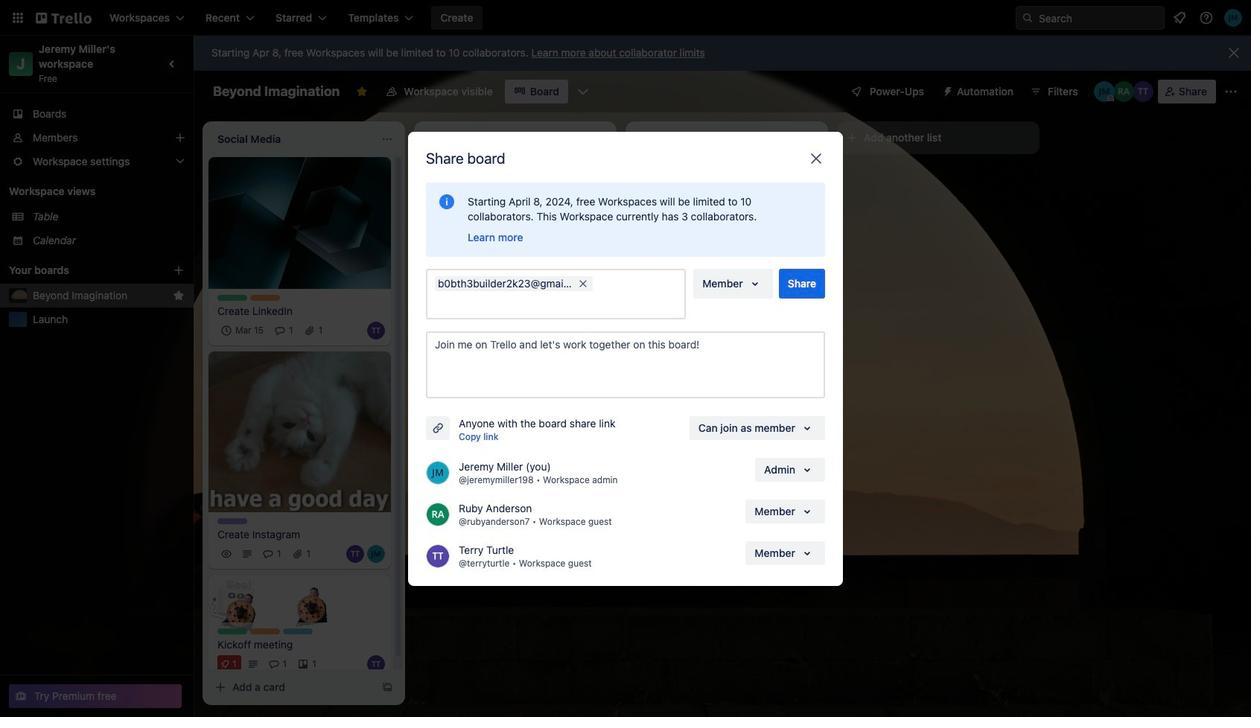 Task type: describe. For each thing, give the bounding box(es) containing it.
1 vertical spatial terry turtle (terryturtle) image
[[367, 656, 385, 674]]

0 horizontal spatial ruby anderson (rubyanderson7) image
[[426, 503, 450, 526]]

show menu image
[[1224, 84, 1239, 99]]

0 vertical spatial ruby anderson (rubyanderson7) image
[[1114, 81, 1135, 102]]

Board name text field
[[206, 80, 347, 104]]

starred icon image
[[173, 290, 185, 302]]

0 notifications image
[[1171, 9, 1189, 27]]

create from template… image
[[381, 682, 393, 694]]

create from template… image
[[805, 403, 817, 415]]

color: orange, title: none image
[[250, 295, 280, 301]]

your boards with 2 items element
[[9, 262, 150, 279]]

search image
[[1022, 12, 1034, 24]]

color: orange, title: none image
[[250, 629, 280, 635]]

open information menu image
[[1199, 10, 1214, 25]]

Join me on Trello and let's work together on this board! text field
[[426, 331, 825, 398]]

star or unstar board image
[[356, 86, 368, 98]]

customize views image
[[576, 84, 591, 99]]



Task type: locate. For each thing, give the bounding box(es) containing it.
Search field
[[1034, 7, 1164, 29]]

1 vertical spatial ruby anderson (rubyanderson7) image
[[587, 348, 605, 366]]

color: green, title: none image left color: orange, title: none image
[[218, 629, 247, 635]]

color: sky, title: "sparkling" element
[[283, 629, 313, 635]]

terry turtle (terryturtle) image
[[545, 348, 563, 366], [367, 656, 385, 674]]

color: green, title: none image for color: orange, title: none icon at the top left of page
[[218, 295, 247, 301]]

2 horizontal spatial ruby anderson (rubyanderson7) image
[[1114, 81, 1135, 102]]

sm image
[[936, 80, 957, 101]]

0 vertical spatial terry turtle (terryturtle) image
[[545, 348, 563, 366]]

0 vertical spatial color: green, title: none image
[[218, 295, 247, 301]]

color: green, title: none image for color: orange, title: none image
[[218, 629, 247, 635]]

color: green, title: none image left color: orange, title: none icon at the top left of page
[[218, 295, 247, 301]]

2 color: green, title: none image from the top
[[218, 629, 247, 635]]

1 vertical spatial color: green, title: none image
[[218, 629, 247, 635]]

1 color: green, title: none image from the top
[[218, 295, 247, 301]]

0 horizontal spatial terry turtle (terryturtle) image
[[367, 656, 385, 674]]

add board image
[[173, 264, 185, 276]]

ruby anderson (rubyanderson7) image
[[1114, 81, 1135, 102], [587, 348, 605, 366], [426, 503, 450, 526]]

None checkbox
[[218, 322, 268, 339]]

primary element
[[0, 0, 1252, 36]]

jeremy miller (jeremymiller198) image
[[1225, 9, 1243, 27], [1094, 81, 1115, 102], [566, 348, 584, 366], [426, 461, 450, 485], [367, 545, 385, 563]]

1 horizontal spatial terry turtle (terryturtle) image
[[545, 348, 563, 366]]

None text field
[[435, 294, 683, 315]]

close image
[[808, 149, 825, 167]]

terry turtle (terryturtle) image
[[1133, 81, 1154, 102], [367, 322, 385, 339], [426, 544, 450, 568], [346, 545, 364, 563]]

color: green, title: none image
[[218, 295, 247, 301], [218, 629, 247, 635]]

2 vertical spatial ruby anderson (rubyanderson7) image
[[426, 503, 450, 526]]

1 horizontal spatial ruby anderson (rubyanderson7) image
[[587, 348, 605, 366]]

None checkbox
[[477, 307, 555, 325]]

back to home image
[[36, 6, 92, 30]]

color: purple, title: none image
[[218, 519, 247, 525]]

jeremy miller (jeremymiller198) image inside primary element
[[1225, 9, 1243, 27]]



Task type: vqa. For each thing, say whether or not it's contained in the screenshot.
leftmost Create From Template… icon
yes



